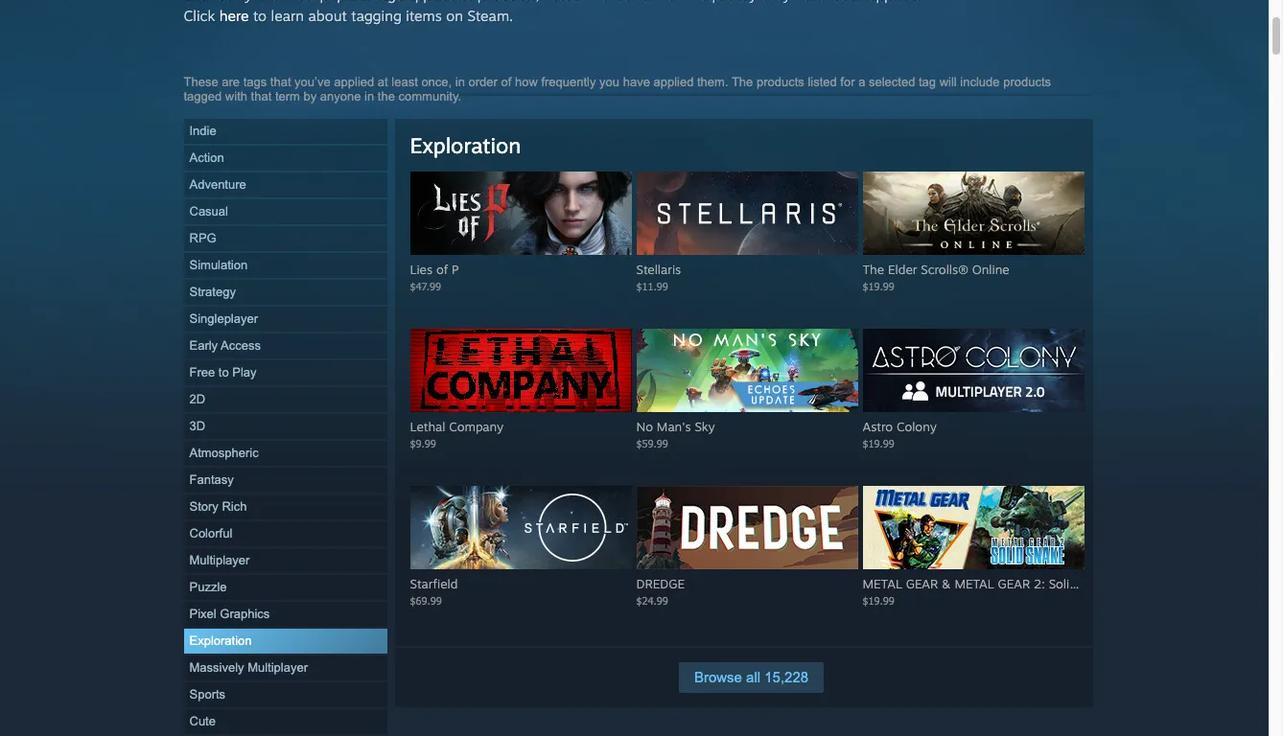 Task type: vqa. For each thing, say whether or not it's contained in the screenshot.
Company
yes



Task type: describe. For each thing, give the bounding box(es) containing it.
term
[[275, 89, 300, 104]]

play
[[232, 366, 257, 380]]

graphics
[[220, 607, 270, 622]]

tagged
[[184, 89, 222, 104]]

that right with
[[251, 89, 272, 104]]

include
[[961, 75, 1000, 89]]

man's
[[657, 419, 691, 435]]

order
[[469, 75, 498, 89]]

early
[[190, 339, 218, 353]]

cute
[[190, 715, 216, 729]]

2 applied from the left
[[654, 75, 694, 89]]

singleplayer
[[190, 312, 258, 326]]

starfield
[[410, 577, 458, 592]]

p
[[452, 262, 459, 277]]

$59.99
[[637, 438, 669, 450]]

colony
[[897, 419, 937, 435]]

listed
[[808, 75, 837, 89]]

2 metal from the left
[[955, 577, 995, 592]]

you've
[[295, 75, 331, 89]]

$69.99
[[410, 595, 442, 607]]

tag
[[919, 75, 937, 89]]

pixel graphics
[[190, 607, 270, 622]]

pixel
[[190, 607, 217, 622]]

0 horizontal spatial in
[[365, 89, 374, 104]]

here link
[[220, 7, 249, 25]]

these
[[184, 75, 218, 89]]

click here to learn about tagging items on steam.
[[184, 7, 514, 25]]

these are tags that you've applied at least once, in order of how frequently you have applied them. the products listed for a selected tag will include products tagged with that term by anyone in the community.
[[184, 75, 1052, 104]]

steam.
[[468, 7, 514, 25]]

indie
[[190, 124, 217, 138]]

1 metal from the left
[[863, 577, 903, 592]]

0 vertical spatial multiplayer
[[190, 554, 250, 568]]

$19.99 inside the astro colony $19.99
[[863, 438, 895, 450]]

once,
[[422, 75, 452, 89]]

1 products from the left
[[757, 75, 805, 89]]

company
[[449, 419, 504, 435]]

15,228
[[765, 670, 809, 686]]

3d
[[190, 419, 205, 434]]

free
[[190, 366, 215, 380]]

story rich
[[190, 500, 247, 514]]

rich
[[222, 500, 247, 514]]

astro
[[863, 419, 894, 435]]

no man's sky $59.99
[[637, 419, 715, 450]]

will
[[940, 75, 957, 89]]

are
[[222, 75, 240, 89]]

colorful
[[190, 527, 233, 541]]

you
[[600, 75, 620, 89]]

a
[[859, 75, 866, 89]]

frequently
[[542, 75, 596, 89]]

anyone
[[320, 89, 361, 104]]

$11.99
[[637, 280, 669, 293]]

solid
[[1049, 577, 1078, 592]]

casual
[[190, 204, 228, 219]]

2d
[[190, 392, 205, 407]]

action
[[190, 151, 224, 165]]

story
[[190, 500, 219, 514]]

$47.99
[[410, 280, 441, 293]]

items
[[406, 7, 442, 25]]

lies
[[410, 262, 433, 277]]

$19.99 inside metal gear & metal gear 2: solid snake $19.99
[[863, 595, 895, 607]]

no
[[637, 419, 654, 435]]

0 horizontal spatial to
[[219, 366, 229, 380]]

lethal
[[410, 419, 446, 435]]

of inside lies of p $47.99
[[437, 262, 448, 277]]

massively
[[190, 661, 244, 676]]

metal gear & metal gear 2: solid snake $19.99
[[863, 577, 1116, 607]]

here
[[220, 7, 249, 25]]

1 horizontal spatial in
[[456, 75, 465, 89]]

&
[[942, 577, 952, 592]]

the inside these are tags that you've applied at least once, in order of how frequently you have applied them. the products listed for a selected tag will include products tagged with that term by anyone in the community.
[[732, 75, 754, 89]]

free to play
[[190, 366, 257, 380]]

exploration link
[[410, 132, 521, 158]]

browse all 15,228 link
[[679, 663, 824, 694]]



Task type: locate. For each thing, give the bounding box(es) containing it.
$19.99
[[863, 280, 895, 293], [863, 438, 895, 450], [863, 595, 895, 607]]

0 horizontal spatial metal
[[863, 577, 903, 592]]

lies of p $47.99
[[410, 262, 459, 293]]

that
[[270, 75, 291, 89], [251, 89, 272, 104]]

puzzle
[[190, 581, 227, 595]]

for
[[841, 75, 855, 89]]

exploration down community.
[[410, 132, 521, 158]]

stellaris
[[637, 262, 682, 277]]

on
[[446, 7, 464, 25]]

online
[[973, 262, 1010, 277]]

the left elder
[[863, 262, 885, 277]]

atmospheric
[[190, 446, 259, 461]]

elder
[[889, 262, 918, 277]]

learn
[[271, 7, 304, 25]]

the right them.
[[732, 75, 754, 89]]

astro colony $19.99
[[863, 419, 937, 450]]

strategy
[[190, 285, 236, 299]]

by
[[304, 89, 317, 104]]

2 products from the left
[[1004, 75, 1052, 89]]

to left play
[[219, 366, 229, 380]]

1 horizontal spatial to
[[253, 7, 267, 25]]

multiplayer
[[190, 554, 250, 568], [248, 661, 308, 676]]

lethal company $9.99
[[410, 419, 504, 450]]

gear
[[906, 577, 939, 592], [999, 577, 1031, 592]]

in left the
[[365, 89, 374, 104]]

gear left &
[[906, 577, 939, 592]]

of left how
[[501, 75, 512, 89]]

starfield $69.99
[[410, 577, 458, 607]]

products right include at top
[[1004, 75, 1052, 89]]

the elder scrolls® online $19.99
[[863, 262, 1010, 293]]

browse
[[695, 670, 743, 686]]

adventure
[[190, 178, 246, 192]]

of inside these are tags that you've applied at least once, in order of how frequently you have applied them. the products listed for a selected tag will include products tagged with that term by anyone in the community.
[[501, 75, 512, 89]]

of
[[501, 75, 512, 89], [437, 262, 448, 277]]

in
[[456, 75, 465, 89], [365, 89, 374, 104]]

2 gear from the left
[[999, 577, 1031, 592]]

of left p on the left
[[437, 262, 448, 277]]

1 applied from the left
[[334, 75, 374, 89]]

the
[[378, 89, 395, 104]]

0 vertical spatial of
[[501, 75, 512, 89]]

1 vertical spatial exploration
[[190, 634, 252, 649]]

1 horizontal spatial of
[[501, 75, 512, 89]]

access
[[221, 339, 261, 353]]

the inside the elder scrolls® online $19.99
[[863, 262, 885, 277]]

2 vertical spatial $19.99
[[863, 595, 895, 607]]

products
[[757, 75, 805, 89], [1004, 75, 1052, 89]]

simulation
[[190, 258, 248, 273]]

exploration up massively
[[190, 634, 252, 649]]

multiplayer down colorful
[[190, 554, 250, 568]]

1 $19.99 from the top
[[863, 280, 895, 293]]

massively multiplayer
[[190, 661, 308, 676]]

stellaris $11.99
[[637, 262, 682, 293]]

multiplayer right massively
[[248, 661, 308, 676]]

0 horizontal spatial the
[[732, 75, 754, 89]]

to right here link at left
[[253, 7, 267, 25]]

1 gear from the left
[[906, 577, 939, 592]]

how
[[515, 75, 538, 89]]

sports
[[190, 688, 226, 702]]

about
[[309, 7, 347, 25]]

1 vertical spatial of
[[437, 262, 448, 277]]

3 $19.99 from the top
[[863, 595, 895, 607]]

0 vertical spatial exploration
[[410, 132, 521, 158]]

0 horizontal spatial exploration
[[190, 634, 252, 649]]

gear left 2:
[[999, 577, 1031, 592]]

scrolls®
[[921, 262, 969, 277]]

sky
[[695, 419, 715, 435]]

snake
[[1081, 577, 1116, 592]]

metal left &
[[863, 577, 903, 592]]

applied right have
[[654, 75, 694, 89]]

least
[[392, 75, 418, 89]]

in left order
[[456, 75, 465, 89]]

0 horizontal spatial of
[[437, 262, 448, 277]]

2:
[[1034, 577, 1046, 592]]

1 horizontal spatial gear
[[999, 577, 1031, 592]]

0 horizontal spatial products
[[757, 75, 805, 89]]

0 horizontal spatial gear
[[906, 577, 939, 592]]

0 vertical spatial to
[[253, 7, 267, 25]]

them.
[[698, 75, 729, 89]]

1 vertical spatial to
[[219, 366, 229, 380]]

1 vertical spatial the
[[863, 262, 885, 277]]

that right tags
[[270, 75, 291, 89]]

products left listed
[[757, 75, 805, 89]]

$9.99
[[410, 438, 436, 450]]

dredge $24.99
[[637, 577, 685, 607]]

tagging
[[351, 7, 402, 25]]

click
[[184, 7, 215, 25]]

1 horizontal spatial products
[[1004, 75, 1052, 89]]

applied left at
[[334, 75, 374, 89]]

all
[[747, 670, 761, 686]]

1 vertical spatial multiplayer
[[248, 661, 308, 676]]

with
[[225, 89, 248, 104]]

1 horizontal spatial applied
[[654, 75, 694, 89]]

2 $19.99 from the top
[[863, 438, 895, 450]]

rpg
[[190, 231, 217, 246]]

0 horizontal spatial applied
[[334, 75, 374, 89]]

$19.99 inside the elder scrolls® online $19.99
[[863, 280, 895, 293]]

0 vertical spatial the
[[732, 75, 754, 89]]

1 horizontal spatial metal
[[955, 577, 995, 592]]

$24.99
[[637, 595, 669, 607]]

browse all 15,228
[[695, 670, 809, 686]]

metal right &
[[955, 577, 995, 592]]

dredge
[[637, 577, 685, 592]]

the
[[732, 75, 754, 89], [863, 262, 885, 277]]

community.
[[399, 89, 462, 104]]

at
[[378, 75, 388, 89]]

early access
[[190, 339, 261, 353]]

0 vertical spatial $19.99
[[863, 280, 895, 293]]

1 vertical spatial $19.99
[[863, 438, 895, 450]]

fantasy
[[190, 473, 234, 487]]

1 horizontal spatial the
[[863, 262, 885, 277]]

selected
[[869, 75, 916, 89]]

tags
[[243, 75, 267, 89]]

1 horizontal spatial exploration
[[410, 132, 521, 158]]

exploration
[[410, 132, 521, 158], [190, 634, 252, 649]]



